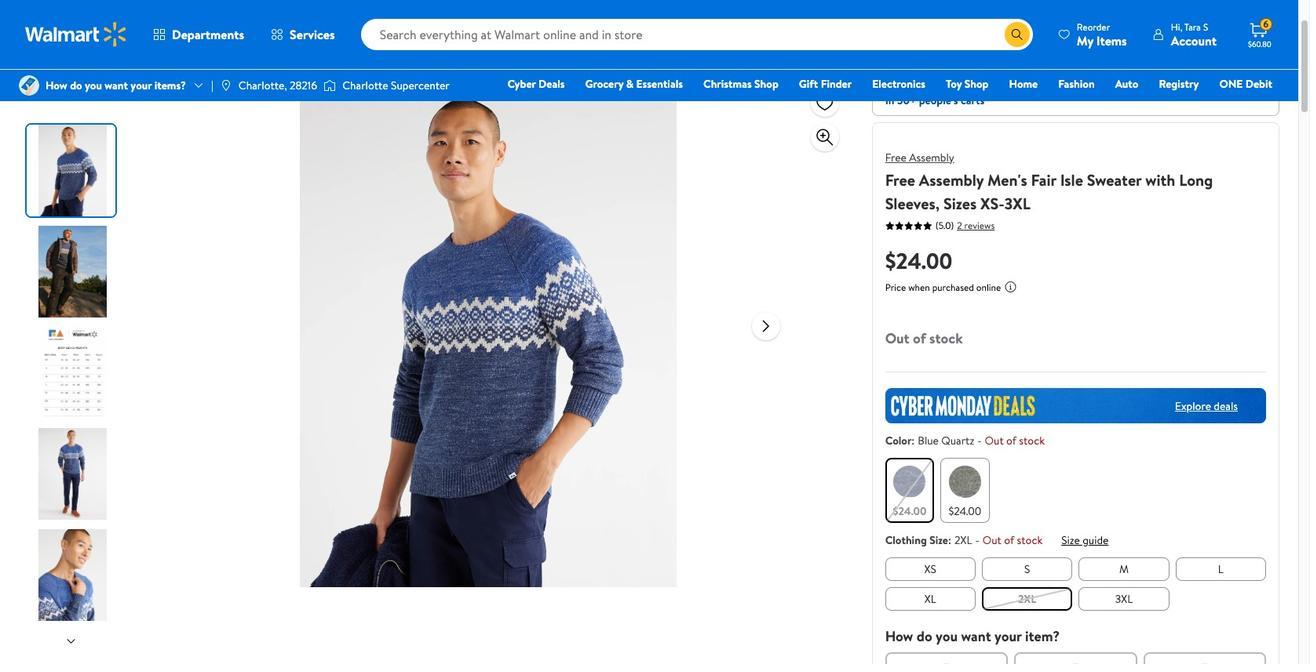Task type: locate. For each thing, give the bounding box(es) containing it.
search icon image
[[1011, 28, 1024, 41]]

0 vertical spatial how
[[46, 78, 67, 93]]

0 vertical spatial free
[[885, 150, 907, 166]]

toy shop link
[[939, 75, 996, 93]]

out
[[885, 329, 910, 349], [985, 433, 1004, 449], [983, 533, 1002, 549]]

$24.00 for second '$24.00' button from right
[[893, 504, 927, 520]]

2 size from the left
[[1062, 533, 1080, 549]]

0 horizontal spatial shop
[[754, 76, 779, 92]]

50+
[[897, 93, 916, 108]]

1 shop from the left
[[754, 76, 779, 92]]

your
[[131, 78, 152, 93], [995, 627, 1022, 647]]

charlotte, 28216
[[239, 78, 317, 93]]

-
[[978, 433, 982, 449], [975, 533, 980, 549]]

stock for 2xl
[[1017, 533, 1043, 549]]

shop for christmas shop
[[754, 76, 779, 92]]

m
[[1119, 562, 1129, 578]]

stock up s button
[[1017, 533, 1043, 549]]

how down xl button at the bottom right
[[885, 627, 913, 647]]

free assembly link
[[885, 150, 954, 166]]

your left items?
[[131, 78, 152, 93]]

0 vertical spatial 2xl
[[955, 533, 972, 549]]

reorder my items
[[1077, 20, 1127, 49]]

m button
[[1079, 558, 1169, 582]]

stock
[[930, 329, 963, 349], [1019, 433, 1045, 449], [1017, 533, 1043, 549]]

want
[[105, 78, 128, 93], [961, 627, 991, 647]]

tara
[[1184, 20, 1201, 33]]

of down when
[[913, 329, 926, 349]]

hi,
[[1171, 20, 1183, 33]]

1 size from the left
[[930, 533, 948, 549]]

shop inside toy shop link
[[965, 76, 989, 92]]

my
[[1077, 32, 1094, 49]]

3xl inside free assembly free assembly men's fair isle sweater with long sleeves, sizes xs-3xl
[[1005, 193, 1031, 214]]

essentials
[[636, 76, 683, 92]]

$24.00 button
[[885, 458, 934, 524], [941, 458, 990, 524]]

want for item?
[[961, 627, 991, 647]]

1 vertical spatial you
[[936, 627, 958, 647]]

sizes
[[944, 193, 977, 214]]

2 vertical spatial of
[[1004, 533, 1014, 549]]

assembly up sleeves,
[[909, 150, 954, 166]]

deals
[[1214, 398, 1238, 414]]

with
[[1146, 170, 1176, 191]]

1 vertical spatial stock
[[1019, 433, 1045, 449]]

1 vertical spatial assembly
[[919, 170, 984, 191]]

departments button
[[140, 16, 258, 53]]

 image right 28216
[[324, 78, 336, 93]]

: left "blue"
[[912, 433, 915, 449]]

toy shop
[[946, 76, 989, 92]]

of up s button
[[1004, 533, 1014, 549]]

departments
[[172, 26, 244, 43]]

1 horizontal spatial :
[[948, 533, 951, 549]]

$24.00 button down color : blue quartz - out of stock
[[941, 458, 990, 524]]

xl button
[[885, 588, 976, 612]]

1 horizontal spatial want
[[961, 627, 991, 647]]

0 horizontal spatial your
[[131, 78, 152, 93]]

l button
[[1176, 558, 1266, 582]]

 image
[[19, 75, 39, 96]]

- right quartz
[[978, 433, 982, 449]]

free assembly men's fair isle sweater with long sleeves, sizes xs-3xl - image 3 of 8 image
[[27, 327, 119, 419]]

 image right the "|"
[[220, 79, 232, 92]]

1 horizontal spatial $24.00 button
[[941, 458, 990, 524]]

1 horizontal spatial do
[[917, 627, 932, 647]]

want down xl button at the bottom right
[[961, 627, 991, 647]]

1 horizontal spatial 2xl
[[1018, 592, 1036, 608]]

0 horizontal spatial do
[[70, 78, 82, 93]]

color : blue quartz - out of stock
[[885, 433, 1045, 449]]

0 vertical spatial 3xl
[[1005, 193, 1031, 214]]

charlotte supercenter
[[342, 78, 450, 93]]

sponsored
[[1221, 37, 1264, 50]]

1 vertical spatial want
[[961, 627, 991, 647]]

how for how do you want your items?
[[46, 78, 67, 93]]

2xl down s button
[[1018, 592, 1036, 608]]

xs
[[924, 562, 937, 578]]

0 horizontal spatial  image
[[220, 79, 232, 92]]

2 reviews link
[[954, 219, 995, 232]]

fair
[[1031, 170, 1057, 191]]

add to favorites list, free assembly men's fair isle sweater with long sleeves, sizes xs-3xl image
[[815, 93, 834, 113]]

free
[[885, 150, 907, 166], [885, 170, 915, 191]]

do down walmart image
[[70, 78, 82, 93]]

0 vertical spatial s
[[1203, 20, 1208, 33]]

2xl
[[955, 533, 972, 549], [1018, 592, 1036, 608]]

2 vertical spatial stock
[[1017, 533, 1043, 549]]

how
[[46, 78, 67, 93], [885, 627, 913, 647]]

blue
[[918, 433, 939, 449]]

1 horizontal spatial s
[[1203, 20, 1208, 33]]

stock down cyber monday deals image
[[1019, 433, 1045, 449]]

assembly up sizes at the right top of page
[[919, 170, 984, 191]]

0 horizontal spatial $24.00 button
[[885, 458, 934, 524]]

next media item image
[[757, 317, 775, 336]]

explore
[[1175, 398, 1211, 414]]

toy
[[946, 76, 962, 92]]

stock down price when purchased online
[[930, 329, 963, 349]]

1 vertical spatial out
[[985, 433, 1004, 449]]

&
[[626, 76, 634, 92]]

1 horizontal spatial size
[[1062, 533, 1080, 549]]

1 vertical spatial -
[[975, 533, 980, 549]]

1 vertical spatial s
[[1024, 562, 1030, 578]]

size up xs button
[[930, 533, 948, 549]]

online
[[976, 281, 1001, 294]]

0 vertical spatial assembly
[[909, 150, 954, 166]]

grocery & essentials
[[585, 76, 683, 92]]

grocery & essentials link
[[578, 75, 690, 93]]

2 vertical spatial out
[[983, 533, 1002, 549]]

you for how do you want your item?
[[936, 627, 958, 647]]

0 vertical spatial -
[[978, 433, 982, 449]]

0 horizontal spatial how
[[46, 78, 67, 93]]

shop for toy shop
[[965, 76, 989, 92]]

explore deals link
[[1169, 392, 1244, 420]]

0 horizontal spatial 3xl
[[1005, 193, 1031, 214]]

how down walmart image
[[46, 78, 67, 93]]

how for how do you want your item?
[[885, 627, 913, 647]]

0 vertical spatial want
[[105, 78, 128, 93]]

:
[[912, 433, 915, 449], [948, 533, 951, 549]]

shop up carts
[[965, 76, 989, 92]]

0 horizontal spatial :
[[912, 433, 915, 449]]

you down xl button at the bottom right
[[936, 627, 958, 647]]

home
[[1009, 76, 1038, 92]]

legal information image
[[1004, 281, 1017, 294]]

2xl up xs button
[[955, 533, 972, 549]]

guide
[[1083, 533, 1109, 549]]

do down xl
[[917, 627, 932, 647]]

auto link
[[1108, 75, 1146, 93]]

1 vertical spatial free
[[885, 170, 915, 191]]

ad disclaimer and feedback for skylinedisplayad image
[[1267, 37, 1280, 49]]

s right tara
[[1203, 20, 1208, 33]]

$24.00 up clothing size : 2xl - out of stock
[[949, 504, 981, 520]]

xs-
[[981, 193, 1005, 214]]

free assembly men's fair isle sweater with long sleeves, sizes xs-3xl - image 1 of 8 image
[[27, 125, 119, 217]]

gift finder
[[799, 76, 852, 92]]

1 horizontal spatial how
[[885, 627, 913, 647]]

1 horizontal spatial 3xl
[[1115, 592, 1133, 608]]

2 $24.00 button from the left
[[941, 458, 990, 524]]

out up s button
[[983, 533, 1002, 549]]

 image for charlotte, 28216
[[220, 79, 232, 92]]

 image
[[324, 78, 336, 93], [220, 79, 232, 92]]

1 vertical spatial how
[[885, 627, 913, 647]]

deals
[[539, 76, 565, 92]]

1 horizontal spatial your
[[995, 627, 1022, 647]]

out right quartz
[[985, 433, 1004, 449]]

1 vertical spatial do
[[917, 627, 932, 647]]

1 vertical spatial 3xl
[[1115, 592, 1133, 608]]

s up 2xl button at the right of page
[[1024, 562, 1030, 578]]

0 horizontal spatial s
[[1024, 562, 1030, 578]]

- up xs button
[[975, 533, 980, 549]]

: up xs button
[[948, 533, 951, 549]]

one
[[1219, 76, 1243, 92]]

0 horizontal spatial want
[[105, 78, 128, 93]]

1 horizontal spatial you
[[936, 627, 958, 647]]

3xl
[[1005, 193, 1031, 214], [1115, 592, 1133, 608]]

registry link
[[1152, 75, 1206, 93]]

fashion link
[[1051, 75, 1102, 93]]

1 horizontal spatial  image
[[324, 78, 336, 93]]

0 vertical spatial do
[[70, 78, 82, 93]]

out down price
[[885, 329, 910, 349]]

walmart+
[[1226, 98, 1273, 114]]

(5.0)
[[935, 219, 954, 232]]

0 horizontal spatial size
[[930, 533, 948, 549]]

you down walmart image
[[85, 78, 102, 93]]

free assembly men's fair isle sweater with long sleeves, sizes xs-3xl image
[[237, 86, 739, 588]]

s
[[1203, 20, 1208, 33], [1024, 562, 1030, 578]]

Walmart Site-Wide search field
[[361, 19, 1033, 50]]

size left guide
[[1062, 533, 1080, 549]]

your left item?
[[995, 627, 1022, 647]]

long
[[1179, 170, 1213, 191]]

sleeves,
[[885, 193, 940, 214]]

want left items?
[[105, 78, 128, 93]]

clothing size : 2xl - out of stock
[[885, 533, 1043, 549]]

3xl down men's
[[1005, 193, 1031, 214]]

$24.00 for first '$24.00' button from right
[[949, 504, 981, 520]]

3xl down the "m" button
[[1115, 592, 1133, 608]]

you
[[85, 78, 102, 93], [936, 627, 958, 647]]

services button
[[258, 16, 348, 53]]

shop inside christmas shop link
[[754, 76, 779, 92]]

1 vertical spatial your
[[995, 627, 1022, 647]]

2 shop from the left
[[965, 76, 989, 92]]

do
[[70, 78, 82, 93], [917, 627, 932, 647]]

1 vertical spatial 2xl
[[1018, 592, 1036, 608]]

carts
[[961, 93, 985, 108]]

2 free from the top
[[885, 170, 915, 191]]

cyber monday deals image
[[885, 389, 1266, 424]]

$24.00 up clothing
[[893, 504, 927, 520]]

of right quartz
[[1006, 433, 1017, 449]]

0 vertical spatial your
[[131, 78, 152, 93]]

0 horizontal spatial you
[[85, 78, 102, 93]]

how do you want your item?
[[885, 627, 1060, 647]]

1 horizontal spatial shop
[[965, 76, 989, 92]]

out for :
[[983, 533, 1002, 549]]

1 vertical spatial :
[[948, 533, 951, 549]]

$24.00 button up clothing
[[885, 458, 934, 524]]

0 vertical spatial :
[[912, 433, 915, 449]]

reviews
[[964, 219, 995, 232]]

debit
[[1246, 76, 1273, 92]]

$24.00
[[885, 246, 953, 276], [893, 504, 927, 520], [949, 504, 981, 520]]

0 vertical spatial you
[[85, 78, 102, 93]]

do for how do you want your items?
[[70, 78, 82, 93]]

2xl inside 2xl button
[[1018, 592, 1036, 608]]

you for how do you want your items?
[[85, 78, 102, 93]]

shop right christmas
[[754, 76, 779, 92]]

1 vertical spatial of
[[1006, 433, 1017, 449]]

of
[[913, 329, 926, 349], [1006, 433, 1017, 449], [1004, 533, 1014, 549]]

size
[[930, 533, 948, 549], [1062, 533, 1080, 549]]

walmart image
[[25, 22, 127, 47]]



Task type: describe. For each thing, give the bounding box(es) containing it.
purchased
[[932, 281, 974, 294]]

next image image
[[65, 636, 77, 648]]

people's
[[919, 93, 958, 108]]

$60.80
[[1248, 38, 1272, 49]]

fashion
[[1058, 76, 1095, 92]]

0 vertical spatial out
[[885, 329, 910, 349]]

0 horizontal spatial 2xl
[[955, 533, 972, 549]]

free assembly free assembly men's fair isle sweater with long sleeves, sizes xs-3xl
[[885, 150, 1213, 214]]

one debit walmart+
[[1219, 76, 1273, 114]]

1 free from the top
[[885, 150, 907, 166]]

services
[[290, 26, 335, 43]]

l
[[1218, 562, 1224, 578]]

 image for charlotte supercenter
[[324, 78, 336, 93]]

$24.00 up when
[[885, 246, 953, 276]]

gift finder link
[[792, 75, 859, 93]]

isle
[[1060, 170, 1083, 191]]

s inside s button
[[1024, 562, 1030, 578]]

s button
[[982, 558, 1073, 582]]

electronics link
[[865, 75, 933, 93]]

when
[[908, 281, 930, 294]]

want for items?
[[105, 78, 128, 93]]

auto
[[1115, 76, 1139, 92]]

3xl inside button
[[1115, 592, 1133, 608]]

size guide button
[[1062, 533, 1109, 549]]

0 vertical spatial of
[[913, 329, 926, 349]]

stock for quartz
[[1019, 433, 1045, 449]]

clothing
[[885, 533, 927, 549]]

color list
[[882, 455, 1269, 527]]

charlotte,
[[239, 78, 287, 93]]

price
[[885, 281, 906, 294]]

items
[[1097, 32, 1127, 49]]

your for item?
[[995, 627, 1022, 647]]

free assembly men's fair isle sweater with long sleeves, sizes xs-3xl - image 4 of 8 image
[[27, 429, 119, 520]]

|
[[211, 78, 213, 93]]

0 vertical spatial stock
[[930, 329, 963, 349]]

registry
[[1159, 76, 1199, 92]]

how do you want your items?
[[46, 78, 186, 93]]

size guide
[[1062, 533, 1109, 549]]

out for blue
[[985, 433, 1004, 449]]

2xl button
[[982, 588, 1073, 612]]

clothing size list
[[882, 555, 1269, 615]]

2
[[957, 219, 962, 232]]

cyber
[[507, 76, 536, 92]]

of for 2xl
[[1004, 533, 1014, 549]]

of for quartz
[[1006, 433, 1017, 449]]

1 $24.00 button from the left
[[885, 458, 934, 524]]

28216
[[290, 78, 317, 93]]

in 50+ people's carts
[[885, 93, 985, 108]]

quartz
[[942, 433, 974, 449]]

color
[[885, 433, 912, 449]]

christmas shop link
[[696, 75, 786, 93]]

gift
[[799, 76, 818, 92]]

in
[[885, 93, 895, 108]]

Search search field
[[361, 19, 1033, 50]]

electronics
[[872, 76, 926, 92]]

3xl button
[[1079, 588, 1169, 612]]

home link
[[1002, 75, 1045, 93]]

grocery
[[585, 76, 624, 92]]

your for items?
[[131, 78, 152, 93]]

zoom image modal image
[[815, 128, 834, 147]]

xs button
[[885, 558, 976, 582]]

reorder
[[1077, 20, 1110, 33]]

charlotte
[[342, 78, 388, 93]]

supercenter
[[391, 78, 450, 93]]

(5.0) 2 reviews
[[935, 219, 995, 232]]

cyber deals link
[[500, 75, 572, 93]]

account
[[1171, 32, 1217, 49]]

- for quartz
[[978, 433, 982, 449]]

christmas
[[703, 76, 752, 92]]

xl
[[925, 592, 936, 608]]

6
[[1264, 17, 1269, 31]]

free assembly men's fair isle sweater with long sleeves, sizes xs-3xl - image 2 of 8 image
[[27, 226, 119, 318]]

sweater
[[1087, 170, 1142, 191]]

items?
[[154, 78, 186, 93]]

christmas shop
[[703, 76, 779, 92]]

- for 2xl
[[975, 533, 980, 549]]

s inside hi, tara s account
[[1203, 20, 1208, 33]]

free assembly men's fair isle sweater with long sleeves, sizes xs-3xl - image 5 of 8 image
[[27, 530, 119, 622]]

finder
[[821, 76, 852, 92]]

cyber deals
[[507, 76, 565, 92]]

item?
[[1025, 627, 1060, 647]]

do for how do you want your item?
[[917, 627, 932, 647]]

men's
[[988, 170, 1027, 191]]

one debit link
[[1212, 75, 1280, 93]]

price when purchased online
[[885, 281, 1001, 294]]

out of stock
[[885, 329, 963, 349]]



Task type: vqa. For each thing, say whether or not it's contained in the screenshot.
next image
yes



